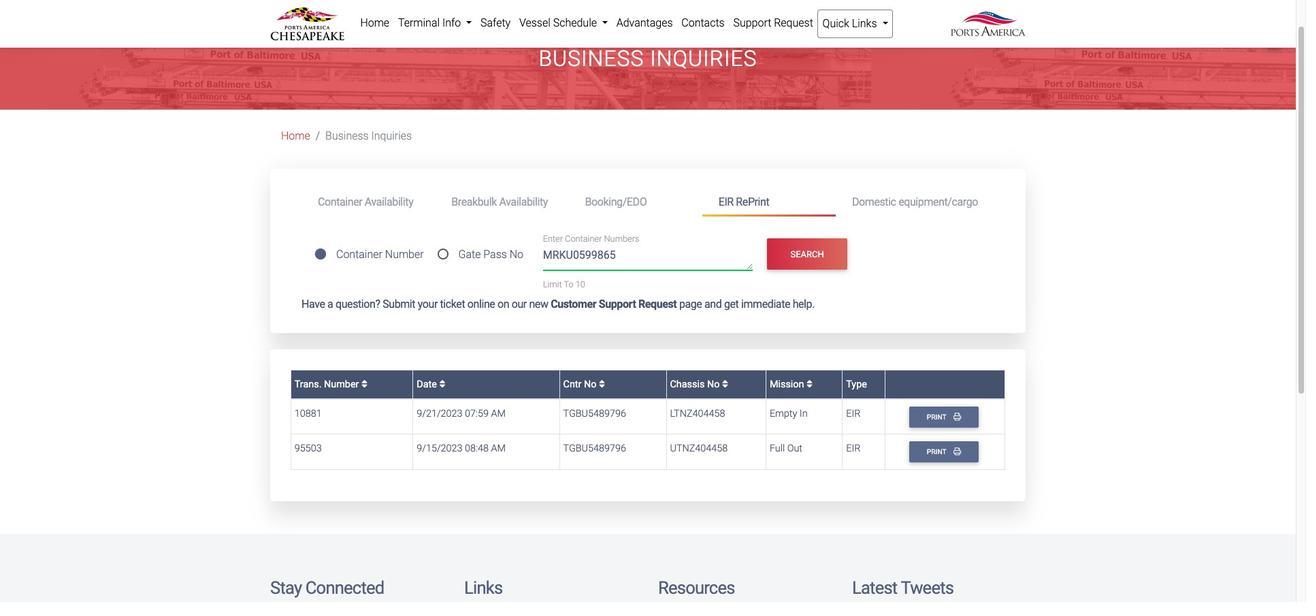 Task type: vqa. For each thing, say whether or not it's contained in the screenshot.
Support Request's the Support
no



Task type: describe. For each thing, give the bounding box(es) containing it.
chassis no
[[670, 378, 723, 390]]

container availability
[[318, 195, 414, 208]]

1 vertical spatial home
[[281, 130, 310, 143]]

reprint
[[736, 195, 770, 208]]

domestic equipment/cargo link
[[836, 190, 995, 215]]

trans. number link
[[295, 378, 368, 390]]

chassis
[[670, 378, 705, 390]]

print for out
[[927, 447, 949, 456]]

utnz404458
[[670, 443, 728, 454]]

mission link
[[770, 378, 813, 390]]

support request
[[734, 16, 814, 29]]

enter
[[543, 234, 563, 244]]

pass
[[484, 248, 507, 261]]

Enter Container Numbers text field
[[543, 247, 753, 270]]

immediate
[[742, 298, 791, 311]]

have a question? submit your ticket online on our new customer support request page and get immediate help.
[[302, 298, 815, 311]]

container for container number
[[336, 248, 383, 261]]

container number
[[336, 248, 424, 261]]

empty
[[770, 408, 798, 419]]

new
[[529, 298, 549, 311]]

enter container numbers
[[543, 234, 640, 244]]

08:48
[[465, 443, 489, 454]]

am for 9/21/2023 07:59 am
[[491, 408, 506, 419]]

support request link
[[729, 10, 818, 37]]

1 vertical spatial support
[[599, 298, 636, 311]]

customer support request link
[[551, 298, 677, 311]]

container availability link
[[302, 190, 435, 215]]

limit
[[543, 279, 562, 289]]

in
[[800, 408, 808, 419]]

no for cntr no
[[584, 378, 597, 390]]

have
[[302, 298, 325, 311]]

your
[[418, 298, 438, 311]]

equipment/cargo
[[899, 195, 979, 208]]

schedule
[[553, 16, 597, 29]]

numbers
[[604, 234, 640, 244]]

contacts
[[682, 16, 725, 29]]

1 horizontal spatial links
[[852, 17, 878, 30]]

ticket
[[440, 298, 465, 311]]

page
[[680, 298, 702, 311]]

sort image for mission
[[807, 379, 813, 389]]

date
[[417, 378, 440, 390]]

1 vertical spatial home link
[[281, 130, 310, 143]]

limit to 10
[[543, 279, 586, 289]]

safety
[[481, 16, 511, 29]]

info
[[443, 16, 461, 29]]

tweets
[[901, 578, 954, 598]]

print for in
[[927, 412, 949, 421]]

mission
[[770, 378, 807, 390]]

0 horizontal spatial no
[[510, 248, 524, 261]]

latest tweets
[[853, 578, 954, 598]]

terminal info link
[[394, 10, 476, 37]]

1 vertical spatial request
[[639, 298, 677, 311]]

quick links
[[823, 17, 880, 30]]

container for container availability
[[318, 195, 363, 208]]

print link for empty in
[[910, 406, 979, 428]]

eir for full out
[[847, 443, 861, 454]]

1 vertical spatial inquiries
[[372, 130, 412, 143]]

domestic
[[853, 195, 897, 208]]

stay connected
[[270, 578, 384, 598]]

9/21/2023
[[417, 408, 463, 419]]

terminal
[[398, 16, 440, 29]]

no for chassis no
[[708, 378, 720, 390]]

connected
[[306, 578, 384, 598]]

online
[[468, 298, 495, 311]]

domestic equipment/cargo
[[853, 195, 979, 208]]

a
[[328, 298, 333, 311]]

1 horizontal spatial home link
[[356, 10, 394, 37]]

resources
[[659, 578, 735, 598]]

on
[[498, 298, 510, 311]]

sort image for trans. number
[[362, 379, 368, 389]]

gate
[[459, 248, 481, 261]]

breakbulk
[[452, 195, 497, 208]]

advantages
[[617, 16, 673, 29]]

10881
[[295, 408, 322, 419]]

to
[[564, 279, 574, 289]]

availability for container availability
[[365, 195, 414, 208]]

empty in
[[770, 408, 808, 419]]

07:59
[[465, 408, 489, 419]]

contacts link
[[678, 10, 729, 37]]

1 horizontal spatial home
[[361, 16, 390, 29]]

number for trans. number
[[324, 378, 359, 390]]

full out
[[770, 443, 803, 454]]



Task type: locate. For each thing, give the bounding box(es) containing it.
0 vertical spatial eir
[[719, 195, 734, 208]]

business inquiries down advantages link
[[539, 46, 758, 72]]

sort image right cntr
[[599, 379, 605, 389]]

stay
[[270, 578, 302, 598]]

eir for empty in
[[847, 408, 861, 419]]

1 horizontal spatial request
[[774, 16, 814, 29]]

0 vertical spatial print
[[927, 412, 949, 421]]

vessel schedule
[[520, 16, 600, 29]]

print image for full out
[[954, 447, 962, 455]]

1 print image from the top
[[954, 412, 962, 420]]

1 vertical spatial am
[[491, 443, 506, 454]]

2 print link from the top
[[910, 441, 979, 463]]

0 vertical spatial business inquiries
[[539, 46, 758, 72]]

1 horizontal spatial inquiries
[[650, 46, 758, 72]]

2 availability from the left
[[500, 195, 548, 208]]

1 horizontal spatial sort image
[[599, 379, 605, 389]]

print image
[[954, 412, 962, 420], [954, 447, 962, 455]]

0 vertical spatial links
[[852, 17, 878, 30]]

inquiries
[[650, 46, 758, 72], [372, 130, 412, 143]]

1 sort image from the left
[[440, 379, 446, 389]]

tgbu5489796 for ltnz404458
[[564, 408, 627, 419]]

quick
[[823, 17, 850, 30]]

0 horizontal spatial sort image
[[362, 379, 368, 389]]

support
[[734, 16, 772, 29], [599, 298, 636, 311]]

search button
[[768, 238, 848, 270]]

0 vertical spatial print link
[[910, 406, 979, 428]]

cntr no link
[[564, 378, 605, 390]]

10
[[576, 279, 586, 289]]

full
[[770, 443, 785, 454]]

request left page
[[639, 298, 677, 311]]

2 am from the top
[[491, 443, 506, 454]]

0 vertical spatial am
[[491, 408, 506, 419]]

1 sort image from the left
[[362, 379, 368, 389]]

trans. number
[[295, 378, 362, 390]]

cntr no
[[564, 378, 599, 390]]

gate pass no
[[459, 248, 524, 261]]

breakbulk availability
[[452, 195, 548, 208]]

no right 'chassis'
[[708, 378, 720, 390]]

request
[[774, 16, 814, 29], [639, 298, 677, 311]]

0 horizontal spatial availability
[[365, 195, 414, 208]]

0 horizontal spatial sort image
[[440, 379, 446, 389]]

1 vertical spatial print link
[[910, 441, 979, 463]]

am right 08:48
[[491, 443, 506, 454]]

container up container number
[[318, 195, 363, 208]]

type
[[847, 378, 868, 390]]

1 vertical spatial business
[[326, 130, 369, 143]]

booking/edo
[[585, 195, 647, 208]]

booking/edo link
[[569, 190, 703, 215]]

sort image up 9/21/2023
[[440, 379, 446, 389]]

1 horizontal spatial support
[[734, 16, 772, 29]]

2 vertical spatial container
[[336, 248, 383, 261]]

tgbu5489796
[[564, 408, 627, 419], [564, 443, 627, 454]]

search
[[791, 249, 825, 259]]

0 horizontal spatial number
[[324, 378, 359, 390]]

9/15/2023
[[417, 443, 463, 454]]

0 vertical spatial business
[[539, 46, 645, 72]]

advantages link
[[612, 10, 678, 37]]

breakbulk availability link
[[435, 190, 569, 215]]

print
[[927, 412, 949, 421], [927, 447, 949, 456]]

sort image
[[362, 379, 368, 389], [723, 379, 729, 389]]

vessel schedule link
[[515, 10, 612, 37]]

eir left reprint
[[719, 195, 734, 208]]

business
[[539, 46, 645, 72], [326, 130, 369, 143]]

request left quick
[[774, 16, 814, 29]]

1 vertical spatial number
[[324, 378, 359, 390]]

1 availability from the left
[[365, 195, 414, 208]]

sort image inside cntr no link
[[599, 379, 605, 389]]

1 horizontal spatial availability
[[500, 195, 548, 208]]

0 horizontal spatial business inquiries
[[326, 130, 412, 143]]

0 horizontal spatial inquiries
[[372, 130, 412, 143]]

2 horizontal spatial no
[[708, 378, 720, 390]]

0 horizontal spatial support
[[599, 298, 636, 311]]

availability up the enter
[[500, 195, 548, 208]]

1 vertical spatial tgbu5489796
[[564, 443, 627, 454]]

0 horizontal spatial home link
[[281, 130, 310, 143]]

get
[[725, 298, 739, 311]]

support right the customer
[[599, 298, 636, 311]]

no right pass
[[510, 248, 524, 261]]

1 vertical spatial print
[[927, 447, 949, 456]]

2 tgbu5489796 from the top
[[564, 443, 627, 454]]

number for container number
[[385, 248, 424, 261]]

1 am from the top
[[491, 408, 506, 419]]

home
[[361, 16, 390, 29], [281, 130, 310, 143]]

sort image for date
[[440, 379, 446, 389]]

1 print from the top
[[927, 412, 949, 421]]

3 sort image from the left
[[807, 379, 813, 389]]

2 sort image from the left
[[599, 379, 605, 389]]

support right contacts
[[734, 16, 772, 29]]

terminal info
[[398, 16, 464, 29]]

0 vertical spatial home link
[[356, 10, 394, 37]]

safety link
[[476, 10, 515, 37]]

2 print image from the top
[[954, 447, 962, 455]]

2 vertical spatial eir
[[847, 443, 861, 454]]

am right 07:59 on the left bottom of the page
[[491, 408, 506, 419]]

print image for empty in
[[954, 412, 962, 420]]

1 vertical spatial links
[[464, 578, 503, 598]]

container inside container availability link
[[318, 195, 363, 208]]

1 horizontal spatial business inquiries
[[539, 46, 758, 72]]

support inside support request link
[[734, 16, 772, 29]]

1 vertical spatial eir
[[847, 408, 861, 419]]

business inquiries up container availability
[[326, 130, 412, 143]]

our
[[512, 298, 527, 311]]

0 vertical spatial number
[[385, 248, 424, 261]]

print link for full out
[[910, 441, 979, 463]]

submit
[[383, 298, 416, 311]]

sort image inside 'trans. number' link
[[362, 379, 368, 389]]

0 vertical spatial container
[[318, 195, 363, 208]]

number right trans.
[[324, 378, 359, 390]]

0 horizontal spatial business
[[326, 130, 369, 143]]

sort image right 'chassis'
[[723, 379, 729, 389]]

availability for breakbulk availability
[[500, 195, 548, 208]]

0 vertical spatial print image
[[954, 412, 962, 420]]

trans.
[[295, 378, 322, 390]]

question?
[[336, 298, 380, 311]]

eir inside eir reprint link
[[719, 195, 734, 208]]

home link
[[356, 10, 394, 37], [281, 130, 310, 143]]

9/21/2023 07:59 am
[[417, 408, 506, 419]]

chassis no link
[[670, 378, 729, 390]]

container up "question?"
[[336, 248, 383, 261]]

1 tgbu5489796 from the top
[[564, 408, 627, 419]]

0 vertical spatial support
[[734, 16, 772, 29]]

2 print from the top
[[927, 447, 949, 456]]

no right cntr
[[584, 378, 597, 390]]

container right the enter
[[565, 234, 602, 244]]

help.
[[793, 298, 815, 311]]

1 horizontal spatial sort image
[[723, 379, 729, 389]]

0 vertical spatial tgbu5489796
[[564, 408, 627, 419]]

1 horizontal spatial business
[[539, 46, 645, 72]]

out
[[788, 443, 803, 454]]

vessel
[[520, 16, 551, 29]]

2 sort image from the left
[[723, 379, 729, 389]]

eir right out
[[847, 443, 861, 454]]

quick links link
[[818, 10, 893, 38]]

number up submit
[[385, 248, 424, 261]]

sort image inside chassis no link
[[723, 379, 729, 389]]

0 vertical spatial request
[[774, 16, 814, 29]]

tgbu5489796 for utnz404458
[[564, 443, 627, 454]]

1 vertical spatial print image
[[954, 447, 962, 455]]

0 horizontal spatial links
[[464, 578, 503, 598]]

sort image
[[440, 379, 446, 389], [599, 379, 605, 389], [807, 379, 813, 389]]

eir reprint link
[[703, 190, 836, 217]]

cntr
[[564, 378, 582, 390]]

sort image up in
[[807, 379, 813, 389]]

am
[[491, 408, 506, 419], [491, 443, 506, 454]]

95503
[[295, 443, 322, 454]]

eir reprint
[[719, 195, 770, 208]]

availability up container number
[[365, 195, 414, 208]]

1 print link from the top
[[910, 406, 979, 428]]

date link
[[417, 378, 446, 390]]

sort image inside mission link
[[807, 379, 813, 389]]

sort image for cntr no
[[599, 379, 605, 389]]

am for 9/15/2023 08:48 am
[[491, 443, 506, 454]]

sort image right trans.
[[362, 379, 368, 389]]

eir
[[719, 195, 734, 208], [847, 408, 861, 419], [847, 443, 861, 454]]

0 horizontal spatial home
[[281, 130, 310, 143]]

1 horizontal spatial number
[[385, 248, 424, 261]]

2 horizontal spatial sort image
[[807, 379, 813, 389]]

eir down type
[[847, 408, 861, 419]]

0 horizontal spatial request
[[639, 298, 677, 311]]

and
[[705, 298, 722, 311]]

ltnz404458
[[670, 408, 726, 419]]

no
[[510, 248, 524, 261], [584, 378, 597, 390], [708, 378, 720, 390]]

1 horizontal spatial no
[[584, 378, 597, 390]]

0 vertical spatial home
[[361, 16, 390, 29]]

sort image inside date 'link'
[[440, 379, 446, 389]]

9/15/2023 08:48 am
[[417, 443, 506, 454]]

sort image for chassis no
[[723, 379, 729, 389]]

customer
[[551, 298, 597, 311]]

1 vertical spatial business inquiries
[[326, 130, 412, 143]]

latest
[[853, 578, 898, 598]]

1 vertical spatial container
[[565, 234, 602, 244]]

0 vertical spatial inquiries
[[650, 46, 758, 72]]



